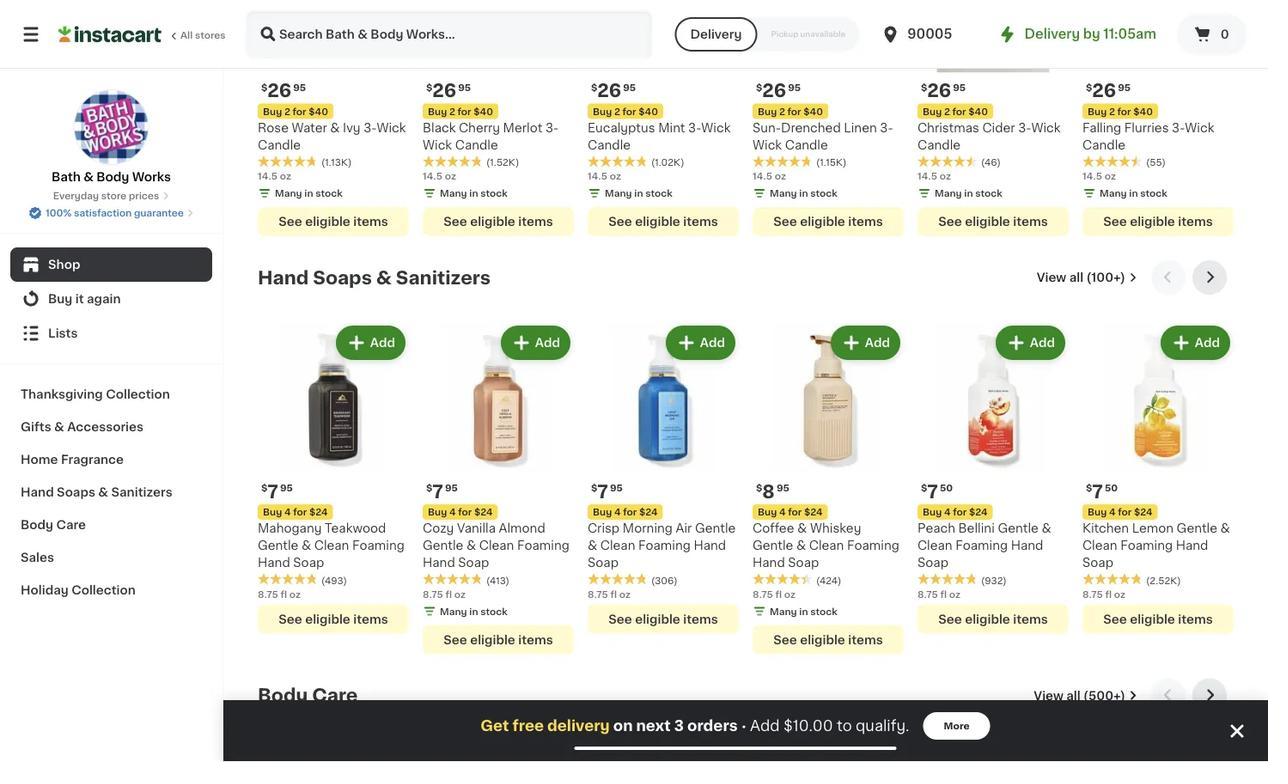 Task type: vqa. For each thing, say whether or not it's contained in the screenshot.


Task type: describe. For each thing, give the bounding box(es) containing it.
sales link
[[10, 541, 212, 574]]

see for christmas cider 3-wick candle
[[939, 216, 962, 228]]

add inside treatment tracker modal dialog
[[750, 719, 780, 733]]

coffee & whiskey gentle & clean foaming hand soap
[[753, 523, 900, 569]]

buy for christmas
[[923, 107, 942, 116]]

gentle inside peach bellini gentle & clean foaming hand soap
[[998, 523, 1039, 535]]

eligible for mint
[[635, 216, 680, 228]]

oz down peach bellini gentle & clean foaming hand soap
[[949, 590, 961, 599]]

see eligible items for lemon
[[1104, 614, 1213, 626]]

$ 26 95 for eucalyptus
[[591, 82, 636, 100]]

buy inside buy it again link
[[48, 293, 73, 305]]

3- inside black cherry merlot 3- wick candle
[[546, 122, 559, 134]]

wick inside rose water & ivy 3-wick candle
[[377, 122, 406, 134]]

$ for falling flurries 3-wick candle
[[1086, 83, 1092, 92]]

gentle inside crisp morning air gentle & clean foaming hand soap
[[695, 523, 736, 535]]

christmas
[[918, 122, 979, 134]]

foaming inside cozy vanilla almond gentle & clean foaming hand soap
[[517, 540, 570, 552]]

in for &
[[799, 607, 808, 617]]

hand inside crisp morning air gentle & clean foaming hand soap
[[694, 540, 726, 552]]

(55)
[[1146, 158, 1166, 168]]

morning
[[623, 523, 673, 535]]

cherry
[[459, 122, 500, 134]]

eligible for water
[[305, 216, 350, 228]]

view all (500+)
[[1034, 690, 1126, 702]]

see for peach bellini gentle & clean foaming hand soap
[[939, 614, 962, 626]]

$ for crisp morning air gentle & clean foaming hand soap
[[591, 484, 597, 493]]

merlot
[[503, 122, 542, 134]]

$ 26 95 for christmas
[[921, 82, 966, 100]]

add for cozy vanilla almond gentle & clean foaming hand soap
[[535, 337, 560, 349]]

buy for sun-
[[758, 107, 777, 116]]

(1.15k)
[[816, 158, 847, 168]]

see for kitchen lemon gentle & clean foaming hand soap
[[1104, 614, 1127, 626]]

see eligible items for cider
[[939, 216, 1048, 228]]

clean inside crisp morning air gentle & clean foaming hand soap
[[600, 540, 635, 552]]

1 horizontal spatial hand soaps & sanitizers link
[[258, 268, 491, 288]]

items for peach bellini gentle & clean foaming hand soap
[[1013, 614, 1048, 626]]

candle inside the sun-drenched linen 3- wick candle
[[785, 139, 828, 151]]

14.5 for falling flurries 3-wick candle
[[1083, 172, 1103, 181]]

air
[[676, 523, 692, 535]]

items for cozy vanilla almond gentle & clean foaming hand soap
[[518, 634, 553, 646]]

oz inside product 'group'
[[784, 590, 796, 599]]

for for peach
[[953, 508, 967, 517]]

lemon
[[1132, 523, 1174, 535]]

& inside cozy vanilla almond gentle & clean foaming hand soap
[[467, 540, 476, 552]]

soap inside cozy vanilla almond gentle & clean foaming hand soap
[[458, 557, 489, 569]]

oz down sun-
[[775, 172, 786, 181]]

0 horizontal spatial sanitizers
[[111, 486, 172, 498]]

$ for peach bellini gentle & clean foaming hand soap
[[921, 484, 927, 493]]

clean inside cozy vanilla almond gentle & clean foaming hand soap
[[479, 540, 514, 552]]

4 for kitchen
[[1109, 508, 1116, 517]]

oz down crisp morning air gentle & clean foaming hand soap
[[619, 590, 631, 599]]

3- inside 'eucalyptus mint 3-wick candle'
[[688, 122, 701, 134]]

(46)
[[981, 158, 1001, 168]]

teakwood
[[325, 523, 386, 535]]

hand soaps & sanitizers inside 'item carousel' region
[[258, 269, 491, 287]]

by
[[1083, 28, 1100, 40]]

candle inside 'eucalyptus mint 3-wick candle'
[[588, 139, 631, 151]]

see eligible items button for bellini
[[918, 605, 1069, 634]]

candle inside falling flurries 3-wick candle
[[1083, 139, 1126, 151]]

works
[[132, 171, 171, 183]]

delivery by 11:05am link
[[997, 24, 1157, 45]]

$24 for morning
[[639, 508, 658, 517]]

oz down kitchen lemon gentle & clean foaming hand soap
[[1114, 590, 1126, 599]]

many for coffee & whiskey gentle & clean foaming hand soap
[[770, 607, 797, 617]]

fragrance
[[61, 454, 124, 466]]

$ for black cherry merlot 3- wick candle
[[426, 83, 433, 92]]

bath & body works link
[[52, 89, 171, 186]]

flurries
[[1125, 122, 1169, 134]]

crisp morning air gentle & clean foaming hand soap
[[588, 523, 736, 569]]

satisfaction
[[74, 208, 132, 218]]

7 for cozy
[[433, 483, 443, 501]]

$ 26 95 for black
[[426, 82, 471, 100]]

item carousel region containing body care
[[258, 679, 1234, 762]]

delivery for delivery
[[690, 28, 742, 40]]

see eligible items button for water
[[258, 208, 409, 237]]

95 for mahogany
[[280, 484, 293, 493]]

all stores
[[180, 31, 226, 40]]

7 for kitchen
[[1092, 483, 1103, 501]]

christmas cider 3-wick candle
[[918, 122, 1061, 151]]

stock for drenched
[[811, 189, 838, 198]]

$24 for teakwood
[[309, 508, 328, 517]]

buy 2 for $40 for falling
[[1088, 107, 1153, 116]]

cozy
[[423, 523, 454, 535]]

(493)
[[321, 576, 347, 586]]

many in stock for cider
[[935, 189, 1003, 198]]

0
[[1221, 28, 1229, 40]]

everyday store prices
[[53, 191, 159, 201]]

coffee
[[753, 523, 794, 535]]

foaming inside peach bellini gentle & clean foaming hand soap
[[956, 540, 1008, 552]]

100%
[[46, 208, 72, 218]]

orders
[[687, 719, 738, 733]]

body care link inside 'item carousel' region
[[258, 686, 358, 706]]

$40 for flurries
[[1134, 107, 1153, 116]]

& inside crisp morning air gentle & clean foaming hand soap
[[588, 540, 597, 552]]

4 for coffee
[[779, 508, 786, 517]]

for for black
[[458, 107, 471, 116]]

sales
[[21, 552, 54, 564]]

delivery by 11:05am
[[1025, 28, 1157, 40]]

soap inside the coffee & whiskey gentle & clean foaming hand soap
[[788, 557, 819, 569]]

hand inside the coffee & whiskey gentle & clean foaming hand soap
[[753, 557, 785, 569]]

candle inside christmas cider 3-wick candle
[[918, 139, 961, 151]]

14.5 oz for rose water & ivy 3-wick candle
[[258, 172, 291, 181]]

qualify.
[[856, 719, 910, 733]]

fl for kitchen lemon gentle & clean foaming hand soap
[[1105, 590, 1112, 599]]

(2.52k)
[[1146, 576, 1181, 586]]

1 vertical spatial soaps
[[57, 486, 95, 498]]

for for eucalyptus
[[623, 107, 636, 116]]

candle inside black cherry merlot 3- wick candle
[[455, 139, 498, 151]]

sun-drenched linen 3- wick candle
[[753, 122, 893, 151]]

vanilla
[[457, 523, 496, 535]]

guarantee
[[134, 208, 184, 218]]

crisp
[[588, 523, 620, 535]]

bath & body works logo image
[[73, 89, 149, 165]]

everyday store prices link
[[53, 189, 170, 203]]

buy it again
[[48, 293, 121, 305]]

fl for mahogany teakwood gentle & clean foaming hand soap
[[281, 590, 287, 599]]

all stores link
[[58, 10, 227, 58]]

gentle inside kitchen lemon gentle & clean foaming hand soap
[[1177, 523, 1218, 535]]

4 for peach
[[944, 508, 951, 517]]

more
[[944, 721, 970, 731]]

(932)
[[981, 576, 1007, 586]]

buy for black
[[428, 107, 447, 116]]

2 for eucalyptus
[[614, 107, 620, 116]]

get free delivery on next 3 orders • add $10.00 to qualify.
[[481, 719, 910, 733]]

water
[[292, 122, 327, 134]]

3
[[674, 719, 684, 733]]

all for body care
[[1067, 690, 1081, 702]]

holiday collection link
[[10, 574, 212, 607]]

in for vanilla
[[469, 607, 478, 617]]

mahogany
[[258, 523, 322, 535]]

$ 8 95
[[756, 483, 789, 501]]

(1.13k)
[[321, 158, 352, 168]]

see for rose water & ivy 3-wick candle
[[279, 216, 302, 228]]

see for black cherry merlot 3- wick candle
[[444, 216, 467, 228]]

26 for rose
[[268, 82, 291, 100]]

$ for eucalyptus mint 3-wick candle
[[591, 83, 597, 92]]

hand inside cozy vanilla almond gentle & clean foaming hand soap
[[423, 557, 455, 569]]

see eligible items button for teakwood
[[258, 605, 409, 634]]

stock for cider
[[976, 189, 1003, 198]]

see eligible items for flurries
[[1104, 216, 1213, 228]]

everyday
[[53, 191, 99, 201]]

8.75 fl oz for cozy vanilla almond gentle & clean foaming hand soap
[[423, 590, 466, 599]]

many for cozy vanilla almond gentle & clean foaming hand soap
[[440, 607, 467, 617]]

whiskey
[[810, 523, 861, 535]]

on
[[613, 719, 633, 733]]

next
[[636, 719, 671, 733]]

store
[[101, 191, 126, 201]]

8.75 for cozy vanilla almond gentle & clean foaming hand soap
[[423, 590, 443, 599]]

rose water & ivy 3-wick candle
[[258, 122, 406, 151]]

home fragrance link
[[10, 443, 212, 476]]

add for kitchen lemon gentle & clean foaming hand soap
[[1195, 337, 1220, 349]]

see for sun-drenched linen 3- wick candle
[[774, 216, 797, 228]]

thanksgiving
[[21, 388, 103, 400]]

hand inside peach bellini gentle & clean foaming hand soap
[[1011, 540, 1043, 552]]

many in stock for water
[[275, 189, 343, 198]]

7 for mahogany
[[268, 483, 278, 501]]

foaming inside the coffee & whiskey gentle & clean foaming hand soap
[[847, 540, 900, 552]]

oz down 'rose'
[[280, 172, 291, 181]]

body inside 'item carousel' region
[[258, 687, 308, 705]]

hand inside mahogany teakwood gentle & clean foaming hand soap
[[258, 557, 290, 569]]

treatment tracker modal dialog
[[223, 700, 1268, 762]]

(413)
[[486, 576, 510, 586]]

mint
[[658, 122, 685, 134]]

26 for christmas
[[927, 82, 951, 100]]

wick inside black cherry merlot 3- wick candle
[[423, 139, 452, 151]]

oz down mahogany teakwood gentle & clean foaming hand soap
[[289, 590, 301, 599]]

$ for cozy vanilla almond gentle & clean foaming hand soap
[[426, 484, 433, 493]]

eligible for vanilla
[[470, 634, 515, 646]]

see for mahogany teakwood gentle & clean foaming hand soap
[[279, 614, 302, 626]]

(500+)
[[1084, 690, 1126, 702]]

14.5 oz for eucalyptus mint 3-wick candle
[[588, 172, 621, 181]]

thanksgiving collection
[[21, 388, 170, 400]]

soap inside peach bellini gentle & clean foaming hand soap
[[918, 557, 949, 569]]

foaming inside kitchen lemon gentle & clean foaming hand soap
[[1121, 540, 1173, 552]]

many for falling flurries 3-wick candle
[[1100, 189, 1127, 198]]

100% satisfaction guarantee
[[46, 208, 184, 218]]

oz down 'christmas'
[[940, 172, 951, 181]]

gentle inside the coffee & whiskey gentle & clean foaming hand soap
[[753, 540, 793, 552]]

black
[[423, 122, 456, 134]]

1 vertical spatial hand soaps & sanitizers link
[[10, 476, 212, 509]]

0 vertical spatial body
[[97, 171, 129, 183]]

get
[[481, 719, 509, 733]]

see eligible items button for flurries
[[1083, 208, 1234, 237]]

eligible for bellini
[[965, 614, 1010, 626]]

delivery for delivery by 11:05am
[[1025, 28, 1080, 40]]

kitchen
[[1083, 523, 1129, 535]]

2 for rose
[[284, 107, 290, 116]]

shop link
[[10, 247, 212, 282]]

foaming inside mahogany teakwood gentle & clean foaming hand soap
[[352, 540, 405, 552]]

add button for cozy vanilla almond gentle & clean foaming hand soap
[[502, 328, 569, 359]]

gifts
[[21, 421, 51, 433]]

in for cherry
[[469, 189, 478, 198]]

see eligible items for drenched
[[774, 216, 883, 228]]

clean inside kitchen lemon gentle & clean foaming hand soap
[[1083, 540, 1118, 552]]

eucalyptus mint 3-wick candle
[[588, 122, 731, 151]]

stock for &
[[811, 607, 838, 617]]

& inside peach bellini gentle & clean foaming hand soap
[[1042, 523, 1051, 535]]

delivery button
[[675, 17, 757, 52]]

clean inside mahogany teakwood gentle & clean foaming hand soap
[[314, 540, 349, 552]]



Task type: locate. For each thing, give the bounding box(es) containing it.
body care link
[[10, 509, 212, 541], [258, 686, 358, 706]]

gentle right bellini
[[998, 523, 1039, 535]]

1 $ 7 50 from the left
[[921, 483, 953, 501]]

stock for cherry
[[481, 189, 508, 198]]

8.75 fl oz down kitchen
[[1083, 590, 1126, 599]]

6 candle from the left
[[1083, 139, 1126, 151]]

0 horizontal spatial body care
[[21, 519, 86, 531]]

14.5 down eucalyptus at the top of the page
[[588, 172, 608, 181]]

& inside kitchen lemon gentle & clean foaming hand soap
[[1221, 523, 1230, 535]]

see inside product 'group'
[[774, 634, 797, 646]]

black cherry merlot 3- wick candle
[[423, 122, 559, 151]]

add inside product 'group'
[[865, 337, 890, 349]]

oz down falling
[[1105, 172, 1116, 181]]

3 26 from the left
[[597, 82, 621, 100]]

eligible for cider
[[965, 216, 1010, 228]]

7 up the peach
[[927, 483, 938, 501]]

buy up cozy
[[428, 508, 447, 517]]

1 buy 2 for $40 from the left
[[263, 107, 328, 116]]

gentle right lemon
[[1177, 523, 1218, 535]]

add for coffee & whiskey gentle & clean foaming hand soap
[[865, 337, 890, 349]]

buy up 'rose'
[[263, 107, 282, 116]]

see eligible items button
[[258, 208, 409, 237], [423, 208, 574, 237], [588, 208, 739, 237], [753, 208, 904, 237], [918, 208, 1069, 237], [1083, 208, 1234, 237], [258, 605, 409, 634], [588, 605, 739, 634], [918, 605, 1069, 634], [1083, 605, 1234, 634], [423, 626, 574, 655], [753, 626, 904, 655]]

4 for crisp
[[614, 508, 621, 517]]

6 buy 4 for $24 from the left
[[1088, 508, 1153, 517]]

6 14.5 from the left
[[1083, 172, 1103, 181]]

collection for holiday collection
[[71, 584, 136, 596]]

eligible down (424)
[[800, 634, 845, 646]]

1 14.5 oz from the left
[[258, 172, 291, 181]]

candle inside rose water & ivy 3-wick candle
[[258, 139, 301, 151]]

5 candle from the left
[[918, 139, 961, 151]]

candle
[[258, 139, 301, 151], [455, 139, 498, 151], [588, 139, 631, 151], [785, 139, 828, 151], [918, 139, 961, 151], [1083, 139, 1126, 151]]

6 buy 2 for $40 from the left
[[1088, 107, 1153, 116]]

2 buy 4 for $24 from the left
[[428, 508, 493, 517]]

eligible down (1.02k)
[[635, 216, 680, 228]]

eligible for morning
[[635, 614, 680, 626]]

1 8.75 fl oz from the left
[[258, 590, 301, 599]]

1 3- from the left
[[364, 122, 377, 134]]

eligible down (1.13k) on the top of the page
[[305, 216, 350, 228]]

many down the coffee & whiskey gentle & clean foaming hand soap
[[770, 607, 797, 617]]

5 soap from the left
[[918, 557, 949, 569]]

0 vertical spatial hand soaps & sanitizers link
[[258, 268, 491, 288]]

3 candle from the left
[[588, 139, 631, 151]]

2 horizontal spatial body
[[258, 687, 308, 705]]

cider
[[982, 122, 1015, 134]]

to
[[837, 719, 852, 733]]

many down sun-
[[770, 189, 797, 198]]

linen
[[844, 122, 877, 134]]

items for crisp morning air gentle & clean foaming hand soap
[[683, 614, 718, 626]]

1 vertical spatial item carousel region
[[258, 679, 1234, 762]]

1 horizontal spatial $ 7 50
[[1086, 483, 1118, 501]]

2 up 'rose'
[[284, 107, 290, 116]]

4 7 from the left
[[927, 483, 938, 501]]

0 horizontal spatial hand soaps & sanitizers link
[[10, 476, 212, 509]]

1 horizontal spatial body care
[[258, 687, 358, 705]]

1 horizontal spatial body
[[97, 171, 129, 183]]

2 14.5 oz from the left
[[423, 172, 456, 181]]

1 14.5 from the left
[[258, 172, 278, 181]]

oz down cozy vanilla almond gentle & clean foaming hand soap
[[454, 590, 466, 599]]

3- right the flurries
[[1172, 122, 1185, 134]]

$ up eucalyptus at the top of the page
[[591, 83, 597, 92]]

1 buy 4 for $24 from the left
[[263, 508, 328, 517]]

5 $24 from the left
[[969, 508, 988, 517]]

buy for kitchen
[[1088, 508, 1107, 517]]

2 soap from the left
[[458, 557, 489, 569]]

90005 button
[[880, 10, 983, 58]]

3 buy 2 for $40 from the left
[[593, 107, 658, 116]]

5 fl from the left
[[940, 590, 947, 599]]

see eligible items down the (306)
[[609, 614, 718, 626]]

3 2 from the left
[[614, 107, 620, 116]]

wick down sun-
[[753, 139, 782, 151]]

items for black cherry merlot 3- wick candle
[[518, 216, 553, 228]]

$ inside $ 8 95
[[756, 484, 762, 493]]

2 2 from the left
[[449, 107, 455, 116]]

4 4 from the left
[[779, 508, 786, 517]]

$40 for water
[[309, 107, 328, 116]]

$ 7 95 for mahogany
[[261, 483, 293, 501]]

for up "mahogany"
[[293, 508, 307, 517]]

2 26 from the left
[[433, 82, 456, 100]]

thanksgiving collection link
[[10, 378, 212, 411]]

5 2 from the left
[[944, 107, 950, 116]]

8.75 fl oz for coffee & whiskey gentle & clean foaming hand soap
[[753, 590, 796, 599]]

hand soaps & sanitizers
[[258, 269, 491, 287], [21, 486, 172, 498]]

3- inside christmas cider 3-wick candle
[[1018, 122, 1031, 134]]

ivy
[[343, 122, 361, 134]]

1 horizontal spatial sanitizers
[[396, 269, 491, 287]]

buy 4 for $24 up "mahogany"
[[263, 508, 328, 517]]

oz down black
[[445, 172, 456, 181]]

1 horizontal spatial $ 7 95
[[426, 483, 458, 501]]

26 up 'rose'
[[268, 82, 291, 100]]

3- inside falling flurries 3-wick candle
[[1172, 122, 1185, 134]]

drenched
[[781, 122, 841, 134]]

see eligible items button down (424)
[[753, 626, 904, 655]]

add
[[370, 337, 395, 349], [535, 337, 560, 349], [700, 337, 725, 349], [865, 337, 890, 349], [1030, 337, 1055, 349], [1195, 337, 1220, 349], [750, 719, 780, 733]]

95 for sun-
[[788, 83, 801, 92]]

stock down (1.13k) on the top of the page
[[316, 189, 343, 198]]

see eligible items button for lemon
[[1083, 605, 1234, 634]]

7 for crisp
[[597, 483, 608, 501]]

buy
[[263, 107, 282, 116], [428, 107, 447, 116], [593, 107, 612, 116], [758, 107, 777, 116], [923, 107, 942, 116], [1088, 107, 1107, 116], [48, 293, 73, 305], [263, 508, 282, 517], [428, 508, 447, 517], [593, 508, 612, 517], [758, 508, 777, 517], [923, 508, 942, 517], [1088, 508, 1107, 517]]

see eligible items down (55)
[[1104, 216, 1213, 228]]

add button for mahogany teakwood gentle & clean foaming hand soap
[[338, 328, 404, 359]]

2 4 from the left
[[449, 508, 456, 517]]

many in stock down (55)
[[1100, 189, 1168, 198]]

see eligible items for mint
[[609, 216, 718, 228]]

4 14.5 oz from the left
[[753, 172, 786, 181]]

6 $ 26 95 from the left
[[1086, 82, 1131, 100]]

see eligible items down (1.02k)
[[609, 216, 718, 228]]

soap up (493)
[[293, 557, 324, 569]]

falling
[[1083, 122, 1122, 134]]

buy 4 for $24 for crisp
[[593, 508, 658, 517]]

instacart logo image
[[58, 24, 162, 45]]

wick inside 'eucalyptus mint 3-wick candle'
[[701, 122, 731, 134]]

buy up "mahogany"
[[263, 508, 282, 517]]

4 soap from the left
[[788, 557, 819, 569]]

4 $ 26 95 from the left
[[756, 82, 801, 100]]

buy up crisp
[[593, 508, 612, 517]]

for for kitchen
[[1118, 508, 1132, 517]]

0 vertical spatial body care
[[21, 519, 86, 531]]

all
[[180, 31, 193, 40]]

(100+)
[[1087, 272, 1126, 284]]

$
[[261, 83, 268, 92], [426, 83, 433, 92], [591, 83, 597, 92], [756, 83, 762, 92], [921, 83, 927, 92], [1086, 83, 1092, 92], [261, 484, 268, 493], [426, 484, 433, 493], [591, 484, 597, 493], [756, 484, 762, 493], [921, 484, 927, 493], [1086, 484, 1092, 493]]

delivery
[[1025, 28, 1080, 40], [690, 28, 742, 40]]

4 14.5 from the left
[[753, 172, 773, 181]]

$40 for cider
[[969, 107, 988, 116]]

3 4 from the left
[[614, 508, 621, 517]]

view all (100+)
[[1037, 272, 1126, 284]]

in down christmas cider 3-wick candle
[[964, 189, 973, 198]]

hand inside kitchen lemon gentle & clean foaming hand soap
[[1176, 540, 1208, 552]]

see eligible items button down (1.02k)
[[588, 208, 739, 237]]

items for kitchen lemon gentle & clean foaming hand soap
[[1178, 614, 1213, 626]]

in for drenched
[[799, 189, 808, 198]]

1 horizontal spatial 50
[[1105, 484, 1118, 493]]

0 horizontal spatial body care link
[[10, 509, 212, 541]]

see eligible items button for cider
[[918, 208, 1069, 237]]

6 add button from the left
[[1162, 328, 1229, 359]]

soap inside mahogany teakwood gentle & clean foaming hand soap
[[293, 557, 324, 569]]

$24 inside product 'group'
[[804, 508, 823, 517]]

0 vertical spatial soaps
[[313, 269, 372, 287]]

0 horizontal spatial delivery
[[690, 28, 742, 40]]

service type group
[[675, 17, 860, 52]]

$40 up cherry
[[474, 107, 493, 116]]

delivery inside button
[[690, 28, 742, 40]]

peach bellini gentle & clean foaming hand soap
[[918, 523, 1051, 569]]

1 vertical spatial care
[[312, 687, 358, 705]]

6 8.75 from the left
[[1083, 590, 1103, 599]]

6 clean from the left
[[1083, 540, 1118, 552]]

2 50 from the left
[[1105, 484, 1118, 493]]

14.5
[[258, 172, 278, 181], [423, 172, 443, 181], [588, 172, 608, 181], [753, 172, 773, 181], [918, 172, 938, 181], [1083, 172, 1103, 181]]

4 up crisp
[[614, 508, 621, 517]]

2 8.75 fl oz from the left
[[423, 590, 466, 599]]

in for water
[[304, 189, 313, 198]]

8.75 fl oz for peach bellini gentle & clean foaming hand soap
[[918, 590, 961, 599]]

clean down whiskey
[[809, 540, 844, 552]]

see
[[279, 216, 302, 228], [444, 216, 467, 228], [609, 216, 632, 228], [774, 216, 797, 228], [939, 216, 962, 228], [1104, 216, 1127, 228], [279, 614, 302, 626], [609, 614, 632, 626], [939, 614, 962, 626], [1104, 614, 1127, 626], [444, 634, 467, 646], [774, 634, 797, 646]]

95 for crisp
[[610, 484, 623, 493]]

buy 2 for $40 for black
[[428, 107, 493, 116]]

for up cherry
[[458, 107, 471, 116]]

$40 up 'eucalyptus mint 3-wick candle'
[[639, 107, 658, 116]]

95 inside $ 8 95
[[777, 484, 789, 493]]

many down eucalyptus at the top of the page
[[605, 189, 632, 198]]

soap inside kitchen lemon gentle & clean foaming hand soap
[[1083, 557, 1114, 569]]

wick inside the sun-drenched linen 3- wick candle
[[753, 139, 782, 151]]

26 for eucalyptus
[[597, 82, 621, 100]]

0 horizontal spatial $ 7 50
[[921, 483, 953, 501]]

8.75
[[258, 590, 278, 599], [423, 590, 443, 599], [588, 590, 608, 599], [753, 590, 773, 599], [918, 590, 938, 599], [1083, 590, 1103, 599]]

2 $ 7 95 from the left
[[426, 483, 458, 501]]

buy 4 for $24 for peach
[[923, 508, 988, 517]]

4 candle from the left
[[785, 139, 828, 151]]

$40 up water
[[309, 107, 328, 116]]

$24 up morning
[[639, 508, 658, 517]]

2 vertical spatial body
[[258, 687, 308, 705]]

wick inside falling flurries 3-wick candle
[[1185, 122, 1215, 134]]

for
[[293, 107, 306, 116], [458, 107, 471, 116], [623, 107, 636, 116], [788, 107, 801, 116], [953, 107, 966, 116], [1118, 107, 1131, 116], [293, 508, 307, 517], [458, 508, 472, 517], [623, 508, 637, 517], [788, 508, 802, 517], [953, 508, 967, 517], [1118, 508, 1132, 517]]

50 for peach
[[940, 484, 953, 493]]

many down cozy vanilla almond gentle & clean foaming hand soap
[[440, 607, 467, 617]]

$ 26 95 up black
[[426, 82, 471, 100]]

fl for peach bellini gentle & clean foaming hand soap
[[940, 590, 947, 599]]

11:05am
[[1103, 28, 1157, 40]]

(424)
[[816, 576, 842, 586]]

0 vertical spatial body care link
[[10, 509, 212, 541]]

gentle inside cozy vanilla almond gentle & clean foaming hand soap
[[423, 540, 463, 552]]

eligible for teakwood
[[305, 614, 350, 626]]

14.5 for christmas cider 3-wick candle
[[918, 172, 938, 181]]

soaps inside 'item carousel' region
[[313, 269, 372, 287]]

3- inside rose water & ivy 3-wick candle
[[364, 122, 377, 134]]

buy 4 for $24
[[263, 508, 328, 517], [428, 508, 493, 517], [593, 508, 658, 517], [758, 508, 823, 517], [923, 508, 988, 517], [1088, 508, 1153, 517]]

& inside rose water & ivy 3-wick candle
[[330, 122, 340, 134]]

add button for crisp morning air gentle & clean foaming hand soap
[[667, 328, 734, 359]]

95 for black
[[458, 83, 471, 92]]

eligible for flurries
[[1130, 216, 1175, 228]]

26 for falling
[[1092, 82, 1116, 100]]

$ for mahogany teakwood gentle & clean foaming hand soap
[[261, 484, 268, 493]]

0 vertical spatial item carousel region
[[258, 261, 1234, 665]]

wick inside christmas cider 3-wick candle
[[1031, 122, 1061, 134]]

8.75 fl oz down crisp
[[588, 590, 631, 599]]

1 vertical spatial body
[[21, 519, 53, 531]]

1 7 from the left
[[268, 483, 278, 501]]

0 horizontal spatial $ 7 95
[[261, 483, 293, 501]]

0 vertical spatial all
[[1069, 272, 1084, 284]]

14.5 for sun-drenched linen 3- wick candle
[[753, 172, 773, 181]]

50 up kitchen
[[1105, 484, 1118, 493]]

kitchen lemon gentle & clean foaming hand soap
[[1083, 523, 1230, 569]]

soap down the peach
[[918, 557, 949, 569]]

0 horizontal spatial hand soaps & sanitizers
[[21, 486, 172, 498]]

$ 26 95 up 'rose'
[[261, 82, 306, 100]]

oz down eucalyptus at the top of the page
[[610, 172, 621, 181]]

holiday collection
[[21, 584, 136, 596]]

$ for kitchen lemon gentle & clean foaming hand soap
[[1086, 484, 1092, 493]]

$ up 'rose'
[[261, 83, 268, 92]]

$40
[[309, 107, 328, 116], [474, 107, 493, 116], [639, 107, 658, 116], [804, 107, 823, 116], [969, 107, 988, 116], [1134, 107, 1153, 116]]

3-
[[364, 122, 377, 134], [546, 122, 559, 134], [688, 122, 701, 134], [880, 122, 893, 134], [1018, 122, 1031, 134], [1172, 122, 1185, 134]]

5 buy 4 for $24 from the left
[[923, 508, 988, 517]]

see eligible items for bellini
[[939, 614, 1048, 626]]

3- right merlot
[[546, 122, 559, 134]]

item carousel region
[[258, 261, 1234, 665], [258, 679, 1234, 762]]

see eligible items down (1.13k) on the top of the page
[[279, 216, 388, 228]]

& inside mahogany teakwood gentle & clean foaming hand soap
[[302, 540, 311, 552]]

5 8.75 from the left
[[918, 590, 938, 599]]

5 8.75 fl oz from the left
[[918, 590, 961, 599]]

many in stock for &
[[770, 607, 838, 617]]

buy 4 for $24 up vanilla
[[428, 508, 493, 517]]

fl down coffee
[[775, 590, 782, 599]]

5 foaming from the left
[[956, 540, 1008, 552]]

2 14.5 from the left
[[423, 172, 443, 181]]

clean down teakwood in the bottom of the page
[[314, 540, 349, 552]]

product group
[[258, 0, 409, 237], [423, 0, 574, 237], [588, 0, 739, 237], [753, 0, 904, 237], [918, 0, 1069, 237], [1083, 0, 1234, 237], [258, 323, 409, 634], [423, 323, 574, 655], [588, 323, 739, 634], [753, 323, 904, 655], [918, 323, 1069, 634], [1083, 323, 1234, 634], [258, 741, 409, 762], [423, 741, 574, 762], [588, 741, 739, 762], [753, 741, 904, 762], [918, 741, 1069, 762], [1083, 741, 1234, 762]]

14.5 for eucalyptus mint 3-wick candle
[[588, 172, 608, 181]]

buy for peach
[[923, 508, 942, 517]]

Search field
[[247, 12, 651, 57]]

clean inside peach bellini gentle & clean foaming hand soap
[[918, 540, 953, 552]]

2 $24 from the left
[[474, 508, 493, 517]]

wick right the flurries
[[1185, 122, 1215, 134]]

hand
[[258, 269, 309, 287], [21, 486, 54, 498], [694, 540, 726, 552], [1011, 540, 1043, 552], [1176, 540, 1208, 552], [258, 557, 290, 569], [423, 557, 455, 569], [753, 557, 785, 569]]

3 3- from the left
[[688, 122, 701, 134]]

clean inside the coffee & whiskey gentle & clean foaming hand soap
[[809, 540, 844, 552]]

see eligible items down (1.15k)
[[774, 216, 883, 228]]

5 clean from the left
[[918, 540, 953, 552]]

2 candle from the left
[[455, 139, 498, 151]]

$ 26 95 up eucalyptus at the top of the page
[[591, 82, 636, 100]]

for up kitchen
[[1118, 508, 1132, 517]]

body care
[[21, 519, 86, 531], [258, 687, 358, 705]]

6 3- from the left
[[1172, 122, 1185, 134]]

fl inside product 'group'
[[775, 590, 782, 599]]

many in stock
[[275, 189, 343, 198], [440, 189, 508, 198], [605, 189, 673, 198], [770, 189, 838, 198], [935, 189, 1003, 198], [1100, 189, 1168, 198], [440, 607, 508, 617], [770, 607, 838, 617]]

1 $ 7 95 from the left
[[261, 483, 293, 501]]

2 horizontal spatial $ 7 95
[[591, 483, 623, 501]]

home
[[21, 454, 58, 466]]

(306)
[[651, 576, 678, 586]]

collection for thanksgiving collection
[[106, 388, 170, 400]]

buy up kitchen
[[1088, 508, 1107, 517]]

view all (100+) link
[[1037, 269, 1138, 287]]

see eligible items
[[279, 216, 388, 228], [444, 216, 553, 228], [609, 216, 718, 228], [774, 216, 883, 228], [939, 216, 1048, 228], [1104, 216, 1213, 228], [279, 614, 388, 626], [609, 614, 718, 626], [939, 614, 1048, 626], [1104, 614, 1213, 626], [444, 634, 553, 646], [774, 634, 883, 646]]

add button inside product 'group'
[[832, 328, 899, 359]]

3 $24 from the left
[[639, 508, 658, 517]]

1 horizontal spatial soaps
[[313, 269, 372, 287]]

candle down falling
[[1083, 139, 1126, 151]]

product group containing 8
[[753, 323, 904, 655]]

view
[[1037, 272, 1067, 284], [1034, 690, 1064, 702]]

many in stock down (413)
[[440, 607, 508, 617]]

2
[[284, 107, 290, 116], [449, 107, 455, 116], [614, 107, 620, 116], [779, 107, 785, 116], [944, 107, 950, 116], [1109, 107, 1115, 116]]

1 vertical spatial all
[[1067, 690, 1081, 702]]

4 up "mahogany"
[[284, 508, 291, 517]]

1 horizontal spatial delivery
[[1025, 28, 1080, 40]]

0 horizontal spatial care
[[56, 519, 86, 531]]

3 $40 from the left
[[639, 107, 658, 116]]

it
[[75, 293, 84, 305]]

7 up "mahogany"
[[268, 483, 278, 501]]

fl for coffee & whiskey gentle & clean foaming hand soap
[[775, 590, 782, 599]]

many down falling
[[1100, 189, 1127, 198]]

0 vertical spatial hand soaps & sanitizers
[[258, 269, 491, 287]]

many inside product 'group'
[[770, 607, 797, 617]]

see eligible items button down (493)
[[258, 605, 409, 634]]

5 26 from the left
[[927, 82, 951, 100]]

$40 for mint
[[639, 107, 658, 116]]

gifts & accessories link
[[10, 411, 212, 443]]

•
[[741, 719, 747, 733]]

7
[[268, 483, 278, 501], [433, 483, 443, 501], [597, 483, 608, 501], [927, 483, 938, 501], [1092, 483, 1103, 501]]

see eligible items down (46)
[[939, 216, 1048, 228]]

0 horizontal spatial soaps
[[57, 486, 95, 498]]

3 $ 7 95 from the left
[[591, 483, 623, 501]]

clean
[[314, 540, 349, 552], [479, 540, 514, 552], [600, 540, 635, 552], [809, 540, 844, 552], [918, 540, 953, 552], [1083, 540, 1118, 552]]

8.75 down coffee
[[753, 590, 773, 599]]

many in stock inside product 'group'
[[770, 607, 838, 617]]

95 for rose
[[293, 83, 306, 92]]

rose
[[258, 122, 289, 134]]

sanitizers inside 'item carousel' region
[[396, 269, 491, 287]]

gentle inside mahogany teakwood gentle & clean foaming hand soap
[[258, 540, 299, 552]]

1 2 from the left
[[284, 107, 290, 116]]

14.5 oz down black
[[423, 172, 456, 181]]

4 2 from the left
[[779, 107, 785, 116]]

1 vertical spatial view
[[1034, 690, 1064, 702]]

0 vertical spatial collection
[[106, 388, 170, 400]]

4 clean from the left
[[809, 540, 844, 552]]

2 item carousel region from the top
[[258, 679, 1234, 762]]

6 4 from the left
[[1109, 508, 1116, 517]]

1 $40 from the left
[[309, 107, 328, 116]]

$ 26 95 up falling
[[1086, 82, 1131, 100]]

8.75 for coffee & whiskey gentle & clean foaming hand soap
[[753, 590, 773, 599]]

3 8.75 from the left
[[588, 590, 608, 599]]

8.75 fl oz for mahogany teakwood gentle & clean foaming hand soap
[[258, 590, 301, 599]]

eucalyptus
[[588, 122, 655, 134]]

0 vertical spatial sanitizers
[[396, 269, 491, 287]]

see eligible items for water
[[279, 216, 388, 228]]

4 buy 4 for $24 from the left
[[758, 508, 823, 517]]

95 up "mahogany"
[[280, 484, 293, 493]]

1 horizontal spatial body care link
[[258, 686, 358, 706]]

see eligible items button for &
[[753, 626, 904, 655]]

care inside 'item carousel' region
[[312, 687, 358, 705]]

for up 'christmas'
[[953, 107, 966, 116]]

0 vertical spatial view
[[1037, 272, 1067, 284]]

$10.00
[[784, 719, 833, 733]]

4 up cozy
[[449, 508, 456, 517]]

7 up cozy
[[433, 483, 443, 501]]

1 26 from the left
[[268, 82, 291, 100]]

6 foaming from the left
[[1121, 540, 1173, 552]]

4 8.75 from the left
[[753, 590, 773, 599]]

bellini
[[959, 523, 995, 535]]

4 foaming from the left
[[847, 540, 900, 552]]

see eligible items for morning
[[609, 614, 718, 626]]

3- right linen
[[880, 122, 893, 134]]

4 fl from the left
[[775, 590, 782, 599]]

almond
[[499, 523, 545, 535]]

buy for rose
[[263, 107, 282, 116]]

6 $24 from the left
[[1134, 508, 1153, 517]]

14.5 for rose water & ivy 3-wick candle
[[258, 172, 278, 181]]

buy for coffee
[[758, 508, 777, 517]]

3 7 from the left
[[597, 483, 608, 501]]

body care inside 'item carousel' region
[[258, 687, 358, 705]]

8.75 down kitchen
[[1083, 590, 1103, 599]]

$ 26 95 up 'christmas'
[[921, 82, 966, 100]]

1 vertical spatial sanitizers
[[111, 486, 172, 498]]

1 add button from the left
[[338, 328, 404, 359]]

buy 2 for $40 for rose
[[263, 107, 328, 116]]

2 3- from the left
[[546, 122, 559, 134]]

many for black cherry merlot 3- wick candle
[[440, 189, 467, 198]]

5 7 from the left
[[1092, 483, 1103, 501]]

again
[[87, 293, 121, 305]]

95 up 'christmas'
[[953, 83, 966, 92]]

3 $ 26 95 from the left
[[591, 82, 636, 100]]

1 vertical spatial collection
[[71, 584, 136, 596]]

$ up black
[[426, 83, 433, 92]]

5 add button from the left
[[997, 328, 1064, 359]]

6 14.5 oz from the left
[[1083, 172, 1116, 181]]

1 item carousel region from the top
[[258, 261, 1234, 665]]

2 $ 7 50 from the left
[[1086, 483, 1118, 501]]

see eligible items inside product 'group'
[[774, 634, 883, 646]]

90005
[[908, 28, 952, 40]]

stock down (413)
[[481, 607, 508, 617]]

home fragrance
[[21, 454, 124, 466]]

items for falling flurries 3-wick candle
[[1178, 216, 1213, 228]]

1 soap from the left
[[293, 557, 324, 569]]

95 right 8
[[777, 484, 789, 493]]

for for christmas
[[953, 107, 966, 116]]

1 horizontal spatial hand soaps & sanitizers
[[258, 269, 491, 287]]

2 $40 from the left
[[474, 107, 493, 116]]

1 vertical spatial body care
[[258, 687, 358, 705]]

buy 2 for $40 for eucalyptus
[[593, 107, 658, 116]]

buy up eucalyptus at the top of the page
[[593, 107, 612, 116]]

item carousel region containing hand soaps & sanitizers
[[258, 261, 1234, 665]]

for for falling
[[1118, 107, 1131, 116]]

stock down (55)
[[1140, 189, 1168, 198]]

6 fl from the left
[[1105, 590, 1112, 599]]

1 horizontal spatial care
[[312, 687, 358, 705]]

bath
[[52, 171, 81, 183]]

4 add button from the left
[[832, 328, 899, 359]]

more button
[[923, 712, 990, 740]]

1 vertical spatial hand soaps & sanitizers
[[21, 486, 172, 498]]

8.75 down the peach
[[918, 590, 938, 599]]

in down the sun-drenched linen 3- wick candle
[[799, 189, 808, 198]]

2 clean from the left
[[479, 540, 514, 552]]

95 up crisp
[[610, 484, 623, 493]]

eligible down the (306)
[[635, 614, 680, 626]]

$ 26 95
[[261, 82, 306, 100], [426, 82, 471, 100], [591, 82, 636, 100], [756, 82, 801, 100], [921, 82, 966, 100], [1086, 82, 1131, 100]]

add for peach bellini gentle & clean foaming hand soap
[[1030, 337, 1055, 349]]

6 soap from the left
[[1083, 557, 1114, 569]]

2 $ 26 95 from the left
[[426, 82, 471, 100]]

0 vertical spatial care
[[56, 519, 86, 531]]

care
[[56, 519, 86, 531], [312, 687, 358, 705]]

mahogany teakwood gentle & clean foaming hand soap
[[258, 523, 405, 569]]

holiday
[[21, 584, 69, 596]]

many in stock down (1.52k)
[[440, 189, 508, 198]]

in down rose water & ivy 3-wick candle
[[304, 189, 313, 198]]

$ 7 50 for kitchen
[[1086, 483, 1118, 501]]

view all (500+) link
[[1034, 687, 1138, 705]]

gentle
[[695, 523, 736, 535], [998, 523, 1039, 535], [1177, 523, 1218, 535], [258, 540, 299, 552], [423, 540, 463, 552], [753, 540, 793, 552]]

3- inside the sun-drenched linen 3- wick candle
[[880, 122, 893, 134]]

see eligible items down (413)
[[444, 634, 553, 646]]

50 for kitchen
[[1105, 484, 1118, 493]]

3 buy 4 for $24 from the left
[[593, 508, 658, 517]]

0 horizontal spatial body
[[21, 519, 53, 531]]

buy it again link
[[10, 282, 212, 316]]

14.5 oz for falling flurries 3-wick candle
[[1083, 172, 1116, 181]]

2 up falling
[[1109, 107, 1115, 116]]

100% satisfaction guarantee button
[[28, 203, 194, 220]]

5 14.5 oz from the left
[[918, 172, 951, 181]]

eligible down (932)
[[965, 614, 1010, 626]]

stock down (1.02k)
[[646, 189, 673, 198]]

26 for sun-
[[762, 82, 786, 100]]

2 add button from the left
[[502, 328, 569, 359]]

many in stock for drenched
[[770, 189, 838, 198]]

see for cozy vanilla almond gentle & clean foaming hand soap
[[444, 634, 467, 646]]

1 vertical spatial body care link
[[258, 686, 358, 706]]

8.75 fl oz for kitchen lemon gentle & clean foaming hand soap
[[1083, 590, 1126, 599]]

4 buy 2 for $40 from the left
[[758, 107, 823, 116]]

soap inside crisp morning air gentle & clean foaming hand soap
[[588, 557, 619, 569]]

see eligible items for cherry
[[444, 216, 553, 228]]

26 up black
[[433, 82, 456, 100]]

50 up the peach
[[940, 484, 953, 493]]

foaming inside crisp morning air gentle & clean foaming hand soap
[[638, 540, 691, 552]]

items for rose water & ivy 3-wick candle
[[353, 216, 388, 228]]

falling flurries 3-wick candle
[[1083, 122, 1215, 151]]

eligible for &
[[800, 634, 845, 646]]

$24 up lemon
[[1134, 508, 1153, 517]]

delivery
[[547, 719, 610, 733]]

eligible
[[305, 216, 350, 228], [470, 216, 515, 228], [635, 216, 680, 228], [800, 216, 845, 228], [965, 216, 1010, 228], [1130, 216, 1175, 228], [305, 614, 350, 626], [635, 614, 680, 626], [965, 614, 1010, 626], [1130, 614, 1175, 626], [470, 634, 515, 646], [800, 634, 845, 646]]

5 $ 26 95 from the left
[[921, 82, 966, 100]]

add for mahogany teakwood gentle & clean foaming hand soap
[[370, 337, 395, 349]]

$ up the peach
[[921, 484, 927, 493]]

None search field
[[246, 10, 653, 58]]

for up morning
[[623, 508, 637, 517]]

view for hand soaps & sanitizers
[[1037, 272, 1067, 284]]

in down 'eucalyptus mint 3-wick candle'
[[634, 189, 643, 198]]

3 soap from the left
[[588, 557, 619, 569]]

fl down "mahogany"
[[281, 590, 287, 599]]

14.5 oz
[[258, 172, 291, 181], [423, 172, 456, 181], [588, 172, 621, 181], [753, 172, 786, 181], [918, 172, 951, 181], [1083, 172, 1116, 181]]

free
[[513, 719, 544, 733]]

$ 7 95 for crisp
[[591, 483, 623, 501]]

$ 26 95 for rose
[[261, 82, 306, 100]]

1 candle from the left
[[258, 139, 301, 151]]

in for flurries
[[1129, 189, 1138, 198]]

5 3- from the left
[[1018, 122, 1031, 134]]

5 $40 from the left
[[969, 107, 988, 116]]

2 foaming from the left
[[517, 540, 570, 552]]

in for mint
[[634, 189, 643, 198]]

14.5 oz down 'christmas'
[[918, 172, 951, 181]]

6 26 from the left
[[1092, 82, 1116, 100]]

stock inside product 'group'
[[811, 607, 838, 617]]

(1.02k)
[[651, 158, 685, 168]]

1 clean from the left
[[314, 540, 349, 552]]

1 50 from the left
[[940, 484, 953, 493]]

foaming
[[352, 540, 405, 552], [517, 540, 570, 552], [638, 540, 691, 552], [847, 540, 900, 552], [956, 540, 1008, 552], [1121, 540, 1173, 552]]

0 horizontal spatial 50
[[940, 484, 953, 493]]

buy 4 for $24 for cozy
[[428, 508, 493, 517]]

14.5 oz for christmas cider 3-wick candle
[[918, 172, 951, 181]]



